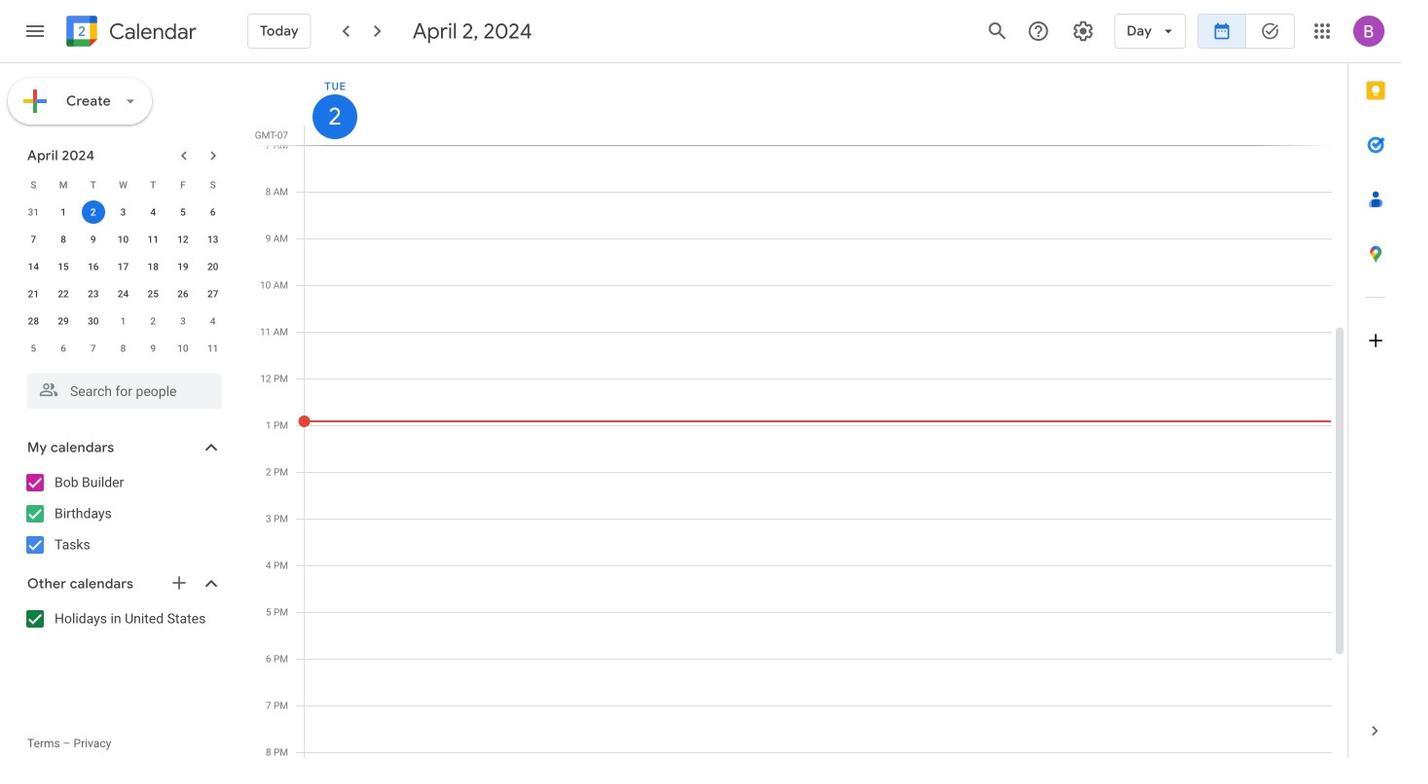 Task type: describe. For each thing, give the bounding box(es) containing it.
7 row from the top
[[19, 335, 228, 362]]

settings menu image
[[1072, 19, 1095, 43]]

2, today element
[[82, 201, 105, 224]]

17 element
[[112, 255, 135, 279]]

may 4 element
[[201, 310, 225, 333]]

24 element
[[112, 283, 135, 306]]

may 9 element
[[141, 337, 165, 360]]

9 element
[[82, 228, 105, 251]]

15 element
[[52, 255, 75, 279]]

3 row from the top
[[19, 226, 228, 253]]

13 element
[[201, 228, 225, 251]]

1 row from the top
[[19, 171, 228, 199]]

16 element
[[82, 255, 105, 279]]

calendar element
[[62, 12, 197, 55]]

may 7 element
[[82, 337, 105, 360]]

8 element
[[52, 228, 75, 251]]

21 element
[[22, 283, 45, 306]]

may 10 element
[[171, 337, 195, 360]]

26 element
[[171, 283, 195, 306]]

march 31 element
[[22, 201, 45, 224]]

add other calendars image
[[170, 574, 189, 593]]

april 2024 grid
[[19, 171, 228, 362]]

cell inside april 2024 grid
[[78, 199, 108, 226]]

may 6 element
[[52, 337, 75, 360]]

2 row from the top
[[19, 199, 228, 226]]

6 element
[[201, 201, 225, 224]]

6 row from the top
[[19, 308, 228, 335]]

12 element
[[171, 228, 195, 251]]

19 element
[[171, 255, 195, 279]]

7 element
[[22, 228, 45, 251]]



Task type: vqa. For each thing, say whether or not it's contained in the screenshot.
10:00Am inside Tuesday, November 7, 2023 list
no



Task type: locate. For each thing, give the bounding box(es) containing it.
11 element
[[141, 228, 165, 251]]

3 element
[[112, 201, 135, 224]]

may 5 element
[[22, 337, 45, 360]]

row up 10 element
[[19, 199, 228, 226]]

may 2 element
[[141, 310, 165, 333]]

22 element
[[52, 283, 75, 306]]

18 element
[[141, 255, 165, 279]]

23 element
[[82, 283, 105, 306]]

row
[[19, 171, 228, 199], [19, 199, 228, 226], [19, 226, 228, 253], [19, 253, 228, 281], [19, 281, 228, 308], [19, 308, 228, 335], [19, 335, 228, 362]]

row down 10 element
[[19, 253, 228, 281]]

heading inside calendar element
[[105, 20, 197, 43]]

row up 3 "element"
[[19, 171, 228, 199]]

row down may 1 "element" on the top
[[19, 335, 228, 362]]

row group
[[19, 199, 228, 362]]

30 element
[[82, 310, 105, 333]]

row up 17 "element" in the left top of the page
[[19, 226, 228, 253]]

14 element
[[22, 255, 45, 279]]

28 element
[[22, 310, 45, 333]]

5 element
[[171, 201, 195, 224]]

tab list
[[1349, 63, 1403, 704]]

None search field
[[0, 366, 242, 409]]

tuesday, april 2, today element
[[313, 95, 358, 139]]

cell
[[78, 199, 108, 226]]

heading
[[105, 20, 197, 43]]

may 8 element
[[112, 337, 135, 360]]

column header
[[304, 63, 1333, 145]]

grid
[[249, 63, 1348, 759]]

Search for people text field
[[39, 374, 210, 409]]

20 element
[[201, 255, 225, 279]]

row up may 8 element
[[19, 308, 228, 335]]

1 element
[[52, 201, 75, 224]]

may 11 element
[[201, 337, 225, 360]]

my calendars list
[[4, 468, 242, 561]]

27 element
[[201, 283, 225, 306]]

4 element
[[141, 201, 165, 224]]

may 3 element
[[171, 310, 195, 333]]

5 row from the top
[[19, 281, 228, 308]]

25 element
[[141, 283, 165, 306]]

29 element
[[52, 310, 75, 333]]

row down 17 "element" in the left top of the page
[[19, 281, 228, 308]]

10 element
[[112, 228, 135, 251]]

may 1 element
[[112, 310, 135, 333]]

4 row from the top
[[19, 253, 228, 281]]

main drawer image
[[23, 19, 47, 43]]



